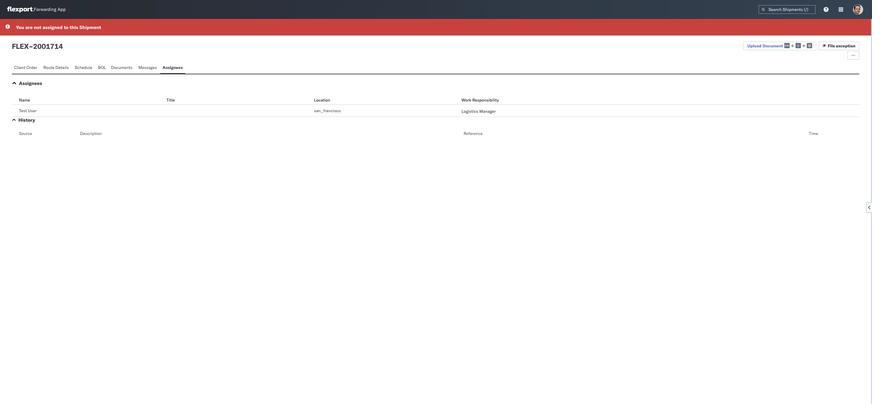 Task type: describe. For each thing, give the bounding box(es) containing it.
time
[[809, 131, 819, 136]]

location
[[314, 98, 330, 103]]

bol button
[[96, 62, 109, 74]]

forwarding app link
[[7, 7, 66, 12]]

route
[[43, 65, 54, 70]]

description
[[80, 131, 102, 136]]

file
[[828, 43, 836, 49]]

work responsibility
[[462, 98, 499, 103]]

2001714
[[33, 42, 63, 51]]

logistics manager
[[462, 109, 496, 114]]

upload document
[[748, 43, 784, 49]]

test user
[[19, 108, 37, 114]]

schedule
[[75, 65, 92, 70]]

app
[[58, 7, 66, 12]]

flex
[[12, 42, 29, 51]]

forwarding app
[[34, 7, 66, 12]]

reference
[[464, 131, 483, 136]]

flex - 2001714
[[12, 42, 63, 51]]

Search Shipments (/) text field
[[759, 5, 816, 14]]

-
[[29, 42, 33, 51]]

schedule button
[[72, 62, 96, 74]]

to
[[64, 24, 68, 30]]

1 vertical spatial assignees button
[[19, 80, 42, 86]]

title
[[167, 98, 175, 103]]

bol
[[98, 65, 106, 70]]

forwarding
[[34, 7, 56, 12]]

client
[[14, 65, 25, 70]]

0 vertical spatial assignees button
[[160, 62, 185, 74]]

you are not assigned to this shipment
[[16, 24, 101, 30]]

user
[[28, 108, 37, 114]]

source
[[19, 131, 32, 136]]

history button
[[18, 117, 35, 123]]

history
[[18, 117, 35, 123]]

test
[[19, 108, 27, 114]]

exception
[[837, 43, 856, 49]]

you
[[16, 24, 24, 30]]

responsibility
[[473, 98, 499, 103]]

name
[[19, 98, 30, 103]]

are
[[25, 24, 33, 30]]



Task type: vqa. For each thing, say whether or not it's contained in the screenshot.
top J
no



Task type: locate. For each thing, give the bounding box(es) containing it.
1 vertical spatial assignees
[[19, 80, 42, 86]]

client order button
[[12, 62, 41, 74]]

logistics
[[462, 109, 479, 114]]

this
[[70, 24, 78, 30]]

documents button
[[109, 62, 136, 74]]

assignees down order
[[19, 80, 42, 86]]

assignees right messages button
[[163, 65, 183, 70]]

route details
[[43, 65, 69, 70]]

0 horizontal spatial assignees
[[19, 80, 42, 86]]

work
[[462, 98, 472, 103]]

assigned
[[43, 24, 63, 30]]

san_francisco
[[314, 108, 341, 114]]

order
[[26, 65, 37, 70]]

manager
[[480, 109, 496, 114]]

document
[[763, 43, 784, 49]]

not
[[34, 24, 41, 30]]

messages button
[[136, 62, 160, 74]]

upload document button
[[744, 42, 817, 50]]

assignees button
[[160, 62, 185, 74], [19, 80, 42, 86]]

file exception button
[[819, 42, 860, 50], [819, 42, 860, 50]]

assignees inside button
[[163, 65, 183, 70]]

assignees button down order
[[19, 80, 42, 86]]

0 vertical spatial assignees
[[163, 65, 183, 70]]

1 horizontal spatial assignees
[[163, 65, 183, 70]]

upload
[[748, 43, 762, 49]]

shipment
[[79, 24, 101, 30]]

client order
[[14, 65, 37, 70]]

0 horizontal spatial assignees button
[[19, 80, 42, 86]]

assignees button right messages on the left top of the page
[[160, 62, 185, 74]]

flexport. image
[[7, 7, 34, 12]]

assignees
[[163, 65, 183, 70], [19, 80, 42, 86]]

messages
[[138, 65, 157, 70]]

1 horizontal spatial assignees button
[[160, 62, 185, 74]]

details
[[55, 65, 69, 70]]

route details button
[[41, 62, 72, 74]]

file exception
[[828, 43, 856, 49]]

documents
[[111, 65, 133, 70]]



